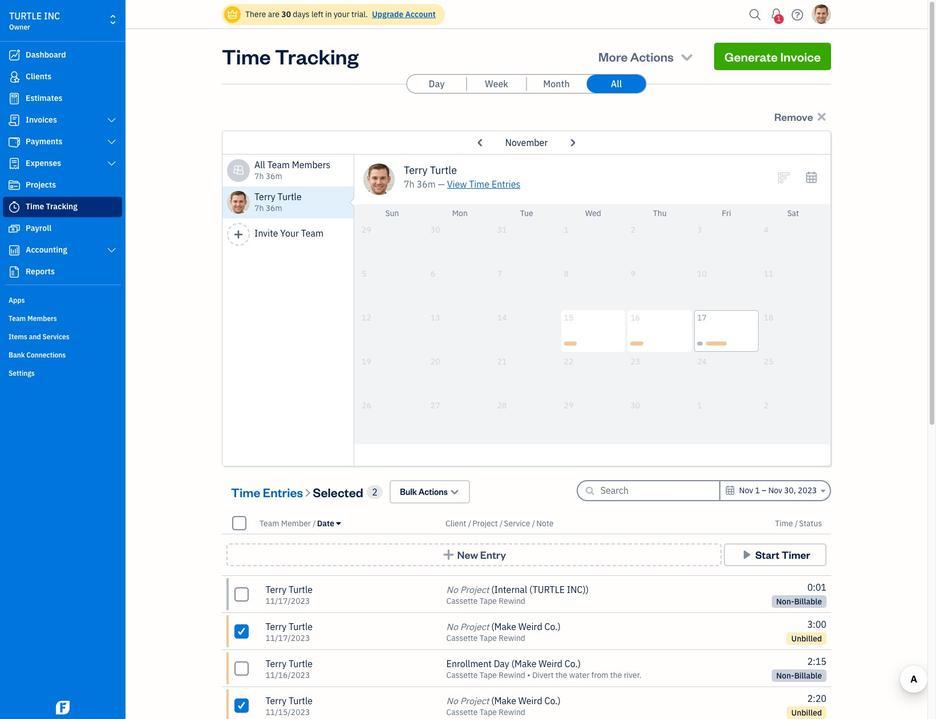 Task type: locate. For each thing, give the bounding box(es) containing it.
team members link
[[3, 310, 122, 327]]

2 vertical spatial 2
[[372, 486, 378, 498]]

2 vertical spatial co.
[[545, 696, 558, 707]]

all for all team members 7h 36m
[[255, 159, 265, 171]]

12
[[362, 313, 371, 323]]

23
[[631, 357, 640, 367]]

caretdown image
[[819, 484, 826, 498], [336, 519, 341, 528]]

client
[[446, 518, 467, 529]]

) down enrollment day ( make weird co. ) cassette tape rewind • divert the water from the river.
[[558, 696, 561, 707]]

36m for terry turtle 7h 36m — view time entries
[[417, 179, 436, 190]]

11/15/2023
[[266, 708, 310, 718]]

(
[[491, 584, 494, 596], [491, 621, 494, 633], [512, 659, 515, 670], [491, 696, 494, 707]]

non- inside 2:15 non-billable
[[777, 671, 795, 681]]

members up terry turtle 7h 36m
[[292, 159, 331, 171]]

unbilled inside 2:20 unbilled
[[792, 708, 822, 718]]

1 horizontal spatial nov
[[769, 486, 783, 496]]

all right users image
[[255, 159, 265, 171]]

no project ( internal (turtle inc) ) cassette tape rewind
[[447, 584, 589, 607]]

check image
[[236, 700, 247, 711]]

0 horizontal spatial time tracking
[[26, 201, 78, 212]]

8
[[564, 269, 569, 279]]

0 vertical spatial terry turtle 11/17/2023
[[266, 584, 313, 607]]

1 vertical spatial 2
[[764, 401, 769, 411]]

no for 2:20
[[447, 696, 458, 707]]

1 tape from the top
[[480, 596, 497, 607]]

cassette inside no project ( internal (turtle inc) ) cassette tape rewind
[[447, 596, 478, 607]]

terry turtle 11/17/2023 for make weird co.
[[266, 621, 313, 644]]

1 vertical spatial actions
[[419, 487, 448, 498]]

weird for 3:00
[[519, 621, 542, 633]]

terry for 2:15
[[266, 659, 287, 670]]

chart image
[[7, 245, 21, 256]]

the right 'from'
[[610, 670, 622, 681]]

0:01 non-billable
[[777, 582, 827, 607]]

0 horizontal spatial caretdown image
[[336, 519, 341, 528]]

actions left chevrondown icon
[[419, 487, 448, 498]]

2 / from the left
[[468, 518, 471, 529]]

3 no from the top
[[447, 696, 458, 707]]

5 / from the left
[[795, 518, 798, 529]]

30 right are
[[281, 9, 291, 19]]

2 down "25"
[[764, 401, 769, 411]]

time up "team member /"
[[231, 484, 260, 500]]

2 terry turtle 11/17/2023 from the top
[[266, 621, 313, 644]]

chevron large down image
[[106, 116, 117, 125], [106, 138, 117, 147]]

0 vertical spatial non-
[[777, 597, 795, 607]]

make up •
[[515, 659, 537, 670]]

( inside no project ( internal (turtle inc) ) cassette tape rewind
[[491, 584, 494, 596]]

chevron large down image up payments link on the left top of the page
[[106, 116, 117, 125]]

1 vertical spatial time tracking
[[26, 201, 78, 212]]

project right 'client'
[[473, 518, 498, 529]]

billable down the "0:01"
[[795, 597, 822, 607]]

3 / from the left
[[500, 518, 503, 529]]

3 tape from the top
[[480, 670, 497, 681]]

members up items and services
[[27, 314, 57, 323]]

weird down •
[[519, 696, 542, 707]]

non- inside 0:01 non-billable
[[777, 597, 795, 607]]

turtle for 2:20
[[289, 696, 313, 707]]

0 vertical spatial all
[[611, 78, 622, 90]]

1 chevron large down image from the top
[[106, 116, 117, 125]]

accounting link
[[3, 240, 122, 261]]

rewind down enrollment day ( make weird co. ) cassette tape rewind • divert the water from the river.
[[499, 708, 526, 718]]

1 horizontal spatial actions
[[630, 49, 674, 64]]

3 cassette from the top
[[447, 670, 478, 681]]

( right enrollment
[[512, 659, 515, 670]]

( for 3:00
[[491, 621, 494, 633]]

1 nov from the left
[[739, 486, 753, 496]]

30 up 6
[[431, 225, 440, 235]]

rewind inside no project ( internal (turtle inc) ) cassette tape rewind
[[499, 596, 526, 607]]

17
[[697, 313, 707, 323]]

0 vertical spatial 30
[[281, 9, 291, 19]]

unbilled for 2:20
[[792, 708, 822, 718]]

time tracking down projects link
[[26, 201, 78, 212]]

bank connections
[[9, 351, 66, 360]]

terry turtle 11/16/2023
[[266, 659, 313, 681]]

0 vertical spatial no project ( make weird co. ) cassette tape rewind
[[447, 621, 561, 644]]

2 tape from the top
[[480, 633, 497, 644]]

and
[[29, 333, 41, 341]]

1 horizontal spatial time tracking
[[222, 43, 359, 70]]

/ left status
[[795, 518, 798, 529]]

1 horizontal spatial the
[[610, 670, 622, 681]]

0 vertical spatial caretdown image
[[819, 484, 826, 498]]

1 inside dropdown button
[[755, 486, 760, 496]]

there are 30 days left in your trial. upgrade account
[[245, 9, 436, 19]]

tracking down left on the left top of the page
[[275, 43, 359, 70]]

( down entry
[[491, 584, 494, 596]]

7h left '—'
[[404, 179, 415, 190]]

1 vertical spatial unbilled
[[792, 708, 822, 718]]

1 rewind from the top
[[499, 596, 526, 607]]

2 non- from the top
[[777, 671, 795, 681]]

11/17/2023 for internal
[[266, 596, 310, 607]]

/
[[313, 518, 316, 529], [468, 518, 471, 529], [500, 518, 503, 529], [532, 518, 535, 529], [795, 518, 798, 529]]

project link
[[473, 518, 500, 529]]

time inside "main" element
[[26, 201, 44, 212]]

0 horizontal spatial actions
[[419, 487, 448, 498]]

expense image
[[7, 158, 21, 169]]

0 vertical spatial billable
[[795, 597, 822, 607]]

30,
[[784, 486, 796, 496]]

turtle inc owner
[[9, 10, 60, 31]]

no project ( make weird co. ) cassette tape rewind down no project ( internal (turtle inc) ) cassette tape rewind
[[447, 621, 561, 644]]

dashboard
[[26, 50, 66, 60]]

) right (turtle
[[586, 584, 589, 596]]

4 tape from the top
[[480, 708, 497, 718]]

/ right 'client'
[[468, 518, 471, 529]]

rewind for 3:00
[[499, 633, 526, 644]]

time inside terry turtle 7h 36m — view time entries
[[469, 179, 490, 190]]

) inside no project ( internal (turtle inc) ) cassette tape rewind
[[586, 584, 589, 596]]

all down more
[[611, 78, 622, 90]]

terry inside terry turtle 11/16/2023
[[266, 659, 287, 670]]

billable
[[795, 597, 822, 607], [795, 671, 822, 681]]

4
[[764, 225, 769, 235]]

status
[[799, 518, 822, 529]]

team members
[[9, 314, 57, 323]]

all team members 7h 36m
[[255, 159, 331, 181]]

chart image
[[778, 171, 791, 184]]

tue
[[520, 208, 533, 219]]

0 horizontal spatial 30
[[281, 9, 291, 19]]

non- for 2:15
[[777, 671, 795, 681]]

invite your team button
[[223, 219, 354, 251]]

2 vertical spatial weird
[[519, 696, 542, 707]]

1 vertical spatial billable
[[795, 671, 822, 681]]

0 horizontal spatial entries
[[263, 484, 303, 500]]

more actions button
[[588, 43, 705, 70]]

unbilled inside 3:00 unbilled
[[792, 634, 822, 644]]

0 vertical spatial weird
[[519, 621, 542, 633]]

non- up 3:00 unbilled
[[777, 597, 795, 607]]

more
[[599, 49, 628, 64]]

( down no project ( internal (turtle inc) ) cassette tape rewind
[[491, 621, 494, 633]]

1 terry turtle 11/17/2023 from the top
[[266, 584, 313, 607]]

tracking down projects link
[[46, 201, 78, 212]]

30 down 23
[[631, 401, 640, 411]]

1 vertical spatial no project ( make weird co. ) cassette tape rewind
[[447, 696, 561, 718]]

0 vertical spatial actions
[[630, 49, 674, 64]]

0 horizontal spatial tracking
[[46, 201, 78, 212]]

1 vertical spatial make
[[515, 659, 537, 670]]

(turtle
[[530, 584, 565, 596]]

nov
[[739, 486, 753, 496], [769, 486, 783, 496]]

unbilled down 3:00
[[792, 634, 822, 644]]

terry turtle 11/15/2023
[[266, 696, 313, 718]]

0 vertical spatial co.
[[545, 621, 558, 633]]

2:20 unbilled
[[792, 693, 827, 718]]

/ left the service
[[500, 518, 503, 529]]

chevron large down image up the expenses link in the left top of the page
[[106, 138, 117, 147]]

0 vertical spatial chevron large down image
[[106, 116, 117, 125]]

36m inside terry turtle 7h 36m — view time entries
[[417, 179, 436, 190]]

day
[[429, 78, 445, 90], [494, 659, 509, 670]]

no project ( make weird co. ) cassette tape rewind down •
[[447, 696, 561, 718]]

1 unbilled from the top
[[792, 634, 822, 644]]

all link
[[587, 75, 646, 93]]

2 billable from the top
[[795, 671, 822, 681]]

chevron large down image for expenses
[[106, 159, 117, 168]]

) inside enrollment day ( make weird co. ) cassette tape rewind • divert the water from the river.
[[578, 659, 581, 670]]

2 vertical spatial no
[[447, 696, 458, 707]]

team right your at top
[[301, 228, 324, 239]]

tape for 3:00
[[480, 633, 497, 644]]

7h for terry turtle 7h 36m — view time entries
[[404, 179, 415, 190]]

tape inside enrollment day ( make weird co. ) cassette tape rewind • divert the water from the river.
[[480, 670, 497, 681]]

1 left –
[[755, 486, 760, 496]]

turtle
[[430, 164, 457, 177], [278, 191, 302, 203], [289, 584, 313, 596], [289, 621, 313, 633], [289, 659, 313, 670], [289, 696, 313, 707]]

/ left date
[[313, 518, 316, 529]]

2 the from the left
[[610, 670, 622, 681]]

0 vertical spatial entries
[[492, 179, 521, 190]]

( down enrollment
[[491, 696, 494, 707]]

times image
[[815, 110, 829, 123]]

) up water
[[578, 659, 581, 670]]

co. down (turtle
[[545, 621, 558, 633]]

rewind left •
[[499, 670, 526, 681]]

invite
[[255, 228, 278, 239]]

time tracking link
[[3, 197, 122, 217]]

1 vertical spatial day
[[494, 659, 509, 670]]

tape inside no project ( internal (turtle inc) ) cassette tape rewind
[[480, 596, 497, 607]]

1 vertical spatial chevron large down image
[[106, 138, 117, 147]]

nov right calendar image
[[739, 486, 753, 496]]

make down no project ( internal (turtle inc) ) cassette tape rewind
[[494, 621, 516, 633]]

no down plus image
[[447, 584, 458, 596]]

1 vertical spatial all
[[255, 159, 265, 171]]

no inside no project ( internal (turtle inc) ) cassette tape rewind
[[447, 584, 458, 596]]

rewind for 2:15
[[499, 670, 526, 681]]

chevron large down image inside the expenses link
[[106, 159, 117, 168]]

team inside invite your team button
[[301, 228, 324, 239]]

0 vertical spatial 11/17/2023
[[266, 596, 310, 607]]

1 vertical spatial 30
[[431, 225, 440, 235]]

weird for 2:20
[[519, 696, 542, 707]]

7h inside terry turtle 7h 36m
[[255, 203, 264, 213]]

chevron large down image inside "invoices" link
[[106, 116, 117, 125]]

1 inside 'dropdown button'
[[777, 14, 781, 23]]

from
[[592, 670, 609, 681]]

co. for 2:15
[[565, 659, 578, 670]]

0 vertical spatial make
[[494, 621, 516, 633]]

2 11/17/2023 from the top
[[266, 633, 310, 644]]

client / project / service / note
[[446, 518, 554, 529]]

2 chevron large down image from the top
[[106, 246, 117, 255]]

chevrondown image
[[449, 486, 460, 498]]

rewind down no project ( internal (turtle inc) ) cassette tape rewind
[[499, 633, 526, 644]]

no down enrollment
[[447, 696, 458, 707]]

unbilled down the 2:20
[[792, 708, 822, 718]]

1 vertical spatial weird
[[539, 659, 563, 670]]

weird up divert
[[539, 659, 563, 670]]

( for 2:20
[[491, 696, 494, 707]]

dashboard image
[[7, 50, 21, 61]]

bulk actions button
[[390, 480, 470, 504]]

project image
[[7, 180, 21, 191]]

0 vertical spatial members
[[292, 159, 331, 171]]

rewind for 0:01
[[499, 596, 526, 607]]

0 vertical spatial 29
[[362, 225, 371, 235]]

make down enrollment day ( make weird co. ) cassette tape rewind • divert the water from the river.
[[494, 696, 516, 707]]

payments
[[26, 136, 63, 147]]

project inside no project ( internal (turtle inc) ) cassette tape rewind
[[460, 584, 489, 596]]

1 horizontal spatial day
[[494, 659, 509, 670]]

clients
[[26, 71, 51, 82]]

2 no from the top
[[447, 621, 458, 633]]

/ left note
[[532, 518, 535, 529]]

caretdown image right date
[[336, 519, 341, 528]]

2 no project ( make weird co. ) cassette tape rewind from the top
[[447, 696, 561, 718]]

calendar image
[[725, 484, 736, 498]]

terry turtle 7h 36m — view time entries
[[404, 164, 521, 190]]

)
[[586, 584, 589, 596], [558, 621, 561, 633], [578, 659, 581, 670], [558, 696, 561, 707]]

1 horizontal spatial all
[[611, 78, 622, 90]]

chevron large down image down payments link on the left top of the page
[[106, 159, 117, 168]]

25
[[764, 357, 774, 367]]

1 vertical spatial chevron large down image
[[106, 246, 117, 255]]

co. for 2:20
[[545, 696, 558, 707]]

caretdown image right 2023
[[819, 484, 826, 498]]

7h inside terry turtle 7h 36m — view time entries
[[404, 179, 415, 190]]

3 rewind from the top
[[499, 670, 526, 681]]

chevron large down image
[[106, 159, 117, 168], [106, 246, 117, 255]]

2 chevron large down image from the top
[[106, 138, 117, 147]]

29 down 22 on the right of page
[[564, 401, 574, 411]]

chevron large down image inside "accounting" link
[[106, 246, 117, 255]]

1 no from the top
[[447, 584, 458, 596]]

Search text field
[[601, 482, 719, 500]]

terry turtle 11/17/2023
[[266, 584, 313, 607], [266, 621, 313, 644]]

co. inside enrollment day ( make weird co. ) cassette tape rewind • divert the water from the river.
[[565, 659, 578, 670]]

no up enrollment
[[447, 621, 458, 633]]

internal
[[494, 584, 527, 596]]

1 vertical spatial 29
[[564, 401, 574, 411]]

actions left chevrondown image
[[630, 49, 674, 64]]

co. down divert
[[545, 696, 558, 707]]

your
[[334, 9, 350, 19]]

24
[[697, 357, 707, 367]]

7h for terry turtle 7h 36m
[[255, 203, 264, 213]]

1 vertical spatial members
[[27, 314, 57, 323]]

turtle inside terry turtle 11/15/2023
[[289, 696, 313, 707]]

4 cassette from the top
[[447, 708, 478, 718]]

1 vertical spatial co.
[[565, 659, 578, 670]]

29 up 5
[[362, 225, 371, 235]]

1 vertical spatial tracking
[[46, 201, 78, 212]]

make inside enrollment day ( make weird co. ) cassette tape rewind • divert the water from the river.
[[515, 659, 537, 670]]

0 horizontal spatial all
[[255, 159, 265, 171]]

2 horizontal spatial 2
[[764, 401, 769, 411]]

note
[[536, 518, 554, 529]]

rewind down "internal"
[[499, 596, 526, 607]]

) for 3:00
[[558, 621, 561, 633]]

time / status
[[775, 518, 822, 529]]

1 non- from the top
[[777, 597, 795, 607]]

4 / from the left
[[532, 518, 535, 529]]

1 vertical spatial entries
[[263, 484, 303, 500]]

upgrade
[[372, 9, 404, 19]]

entries up "team member /"
[[263, 484, 303, 500]]

1 cassette from the top
[[447, 596, 478, 607]]

7h right users image
[[255, 171, 264, 181]]

co. up water
[[565, 659, 578, 670]]

cassette inside enrollment day ( make weird co. ) cassette tape rewind • divert the water from the river.
[[447, 670, 478, 681]]

project down enrollment
[[460, 696, 489, 707]]

team member /
[[260, 518, 316, 529]]

fri
[[722, 208, 731, 219]]

16
[[631, 313, 640, 323]]

entries
[[492, 179, 521, 190], [263, 484, 303, 500]]

no
[[447, 584, 458, 596], [447, 621, 458, 633], [447, 696, 458, 707]]

( inside enrollment day ( make weird co. ) cassette tape rewind • divert the water from the river.
[[512, 659, 515, 670]]

invite your team
[[255, 228, 324, 239]]

time right "timer" icon
[[26, 201, 44, 212]]

generate invoice button
[[714, 43, 831, 70]]

2:15 non-billable
[[777, 656, 827, 681]]

terry for 2:20
[[266, 696, 287, 707]]

no project ( make weird co. ) cassette tape rewind for 2:20
[[447, 696, 561, 718]]

2:15
[[808, 656, 827, 668]]

0 vertical spatial chevron large down image
[[106, 159, 117, 168]]

terry for 3:00
[[266, 621, 287, 633]]

non- up 2:20 unbilled
[[777, 671, 795, 681]]

project for 3:00
[[460, 621, 489, 633]]

36m up terry turtle 7h 36m
[[266, 171, 282, 181]]

( for 2:15
[[512, 659, 515, 670]]

weird down no project ( internal (turtle inc) ) cassette tape rewind
[[519, 621, 542, 633]]

7h inside the "all team members 7h 36m"
[[255, 171, 264, 181]]

2 up 9
[[631, 225, 636, 235]]

team up terry turtle 7h 36m
[[267, 159, 290, 171]]

entries up tue
[[492, 179, 521, 190]]

0 vertical spatial unbilled
[[792, 634, 822, 644]]

next month image
[[565, 134, 580, 152]]

1 vertical spatial terry turtle 11/17/2023
[[266, 621, 313, 644]]

tape for 2:20
[[480, 708, 497, 718]]

11/16/2023
[[266, 670, 310, 681]]

weird inside enrollment day ( make weird co. ) cassette tape rewind • divert the water from the river.
[[539, 659, 563, 670]]

chevron large down image inside payments link
[[106, 138, 117, 147]]

the left water
[[556, 670, 567, 681]]

1 vertical spatial no
[[447, 621, 458, 633]]

project up enrollment
[[460, 621, 489, 633]]

1 no project ( make weird co. ) cassette tape rewind from the top
[[447, 621, 561, 644]]

2 left bulk
[[372, 486, 378, 498]]

enrollment day ( make weird co. ) cassette tape rewind • divert the water from the river.
[[447, 659, 642, 681]]

3
[[697, 225, 702, 235]]

actions inside dropdown button
[[419, 487, 448, 498]]

0 vertical spatial no
[[447, 584, 458, 596]]

terry inside terry turtle 11/15/2023
[[266, 696, 287, 707]]

unbilled for 3:00
[[792, 634, 822, 644]]

all inside the "all team members 7h 36m"
[[255, 159, 265, 171]]

1 horizontal spatial caretdown image
[[819, 484, 826, 498]]

4 rewind from the top
[[499, 708, 526, 718]]

0 horizontal spatial members
[[27, 314, 57, 323]]

turtle inside terry turtle 11/16/2023
[[289, 659, 313, 670]]

chevron large down image for payments
[[106, 138, 117, 147]]

7h up invite
[[255, 203, 264, 213]]

36m up invite
[[266, 203, 282, 213]]

1 horizontal spatial members
[[292, 159, 331, 171]]

billable inside 2:15 non-billable
[[795, 671, 822, 681]]

0 horizontal spatial day
[[429, 78, 445, 90]]

1 vertical spatial 11/17/2023
[[266, 633, 310, 644]]

1 billable from the top
[[795, 597, 822, 607]]

1 vertical spatial non-
[[777, 671, 795, 681]]

( for 0:01
[[491, 584, 494, 596]]

connections
[[26, 351, 66, 360]]

project down new entry button
[[460, 584, 489, 596]]

billable down the 2:15
[[795, 671, 822, 681]]

time tracking down days on the top left of the page
[[222, 43, 359, 70]]

plus image
[[233, 229, 244, 240]]

1 chevron large down image from the top
[[106, 159, 117, 168]]

2 rewind from the top
[[499, 633, 526, 644]]

time left status
[[775, 518, 793, 529]]

rewind inside enrollment day ( make weird co. ) cassette tape rewind • divert the water from the river.
[[499, 670, 526, 681]]

1 horizontal spatial 29
[[564, 401, 574, 411]]

nov right –
[[769, 486, 783, 496]]

entry
[[480, 548, 506, 562]]

chevron large down image down payroll link
[[106, 246, 117, 255]]

tracking inside "main" element
[[46, 201, 78, 212]]

0 horizontal spatial nov
[[739, 486, 753, 496]]

apps link
[[3, 292, 122, 309]]

1 horizontal spatial entries
[[492, 179, 521, 190]]

projects link
[[3, 175, 122, 196]]

36m inside the "all team members 7h 36m"
[[266, 171, 282, 181]]

actions inside dropdown button
[[630, 49, 674, 64]]

time right the view on the left of the page
[[469, 179, 490, 190]]

water
[[569, 670, 590, 681]]

cassette for 3:00
[[447, 633, 478, 644]]

make for 3:00
[[494, 621, 516, 633]]

0 horizontal spatial the
[[556, 670, 567, 681]]

36m inside terry turtle 7h 36m
[[266, 203, 282, 213]]

weird
[[519, 621, 542, 633], [539, 659, 563, 670], [519, 696, 542, 707]]

0 horizontal spatial 2
[[372, 486, 378, 498]]

payment image
[[7, 136, 21, 148]]

0 vertical spatial tracking
[[275, 43, 359, 70]]

1 vertical spatial caretdown image
[[336, 519, 341, 528]]

2 vertical spatial 30
[[631, 401, 640, 411]]

0 vertical spatial time tracking
[[222, 43, 359, 70]]

team down apps
[[9, 314, 26, 323]]

36m left '—'
[[417, 179, 436, 190]]

time tracking
[[222, 43, 359, 70], [26, 201, 78, 212]]

1 11/17/2023 from the top
[[266, 596, 310, 607]]

no for 0:01
[[447, 584, 458, 596]]

day inside enrollment day ( make weird co. ) cassette tape rewind • divert the water from the river.
[[494, 659, 509, 670]]

dashboard link
[[3, 45, 122, 66]]

billable inside 0:01 non-billable
[[795, 597, 822, 607]]

) down (turtle
[[558, 621, 561, 633]]

2 unbilled from the top
[[792, 708, 822, 718]]

tape for 2:15
[[480, 670, 497, 681]]

turtle inside terry turtle 7h 36m
[[278, 191, 302, 203]]

no project ( make weird co. ) cassette tape rewind
[[447, 621, 561, 644], [447, 696, 561, 718]]

2 vertical spatial make
[[494, 696, 516, 707]]

2 horizontal spatial 30
[[631, 401, 640, 411]]

settings
[[9, 369, 35, 378]]

1 left go to help image
[[777, 14, 781, 23]]

2 cassette from the top
[[447, 633, 478, 644]]

1 horizontal spatial 2
[[631, 225, 636, 235]]



Task type: vqa. For each thing, say whether or not it's contained in the screenshot.


Task type: describe. For each thing, give the bounding box(es) containing it.
actions for more actions
[[630, 49, 674, 64]]

entries inside button
[[263, 484, 303, 500]]

remove
[[775, 110, 813, 123]]

invoice
[[781, 49, 821, 64]]

1 the from the left
[[556, 670, 567, 681]]

) for 2:20
[[558, 696, 561, 707]]

items and services
[[9, 333, 69, 341]]

18
[[764, 313, 774, 323]]

team left member
[[260, 518, 279, 529]]

generate
[[725, 49, 778, 64]]

sat
[[788, 208, 799, 219]]

your
[[280, 228, 299, 239]]

10
[[697, 269, 707, 279]]

reports
[[26, 266, 55, 277]]

owner
[[9, 23, 30, 31]]

settings link
[[3, 365, 122, 382]]

previous month image
[[473, 134, 488, 152]]

27
[[431, 401, 440, 411]]

rewind for 2:20
[[499, 708, 526, 718]]

team inside the "all team members 7h 36m"
[[267, 159, 290, 171]]

bulk actions
[[400, 487, 448, 498]]

caretdown image inside the date link
[[336, 519, 341, 528]]

remove button
[[772, 107, 831, 126]]

members inside team members link
[[27, 314, 57, 323]]

0:01
[[808, 582, 827, 593]]

0 vertical spatial day
[[429, 78, 445, 90]]

9
[[631, 269, 636, 279]]

week
[[485, 78, 508, 90]]

days
[[293, 9, 310, 19]]

new entry
[[457, 548, 506, 562]]

users image
[[233, 164, 244, 177]]

nov 1 – nov 30, 2023
[[739, 486, 817, 496]]

1 horizontal spatial tracking
[[275, 43, 359, 70]]

time inside button
[[231, 484, 260, 500]]

2 nov from the left
[[769, 486, 783, 496]]

bank
[[9, 351, 25, 360]]

items and services link
[[3, 328, 122, 345]]

items
[[9, 333, 27, 341]]

turtle for 0:01
[[289, 584, 313, 596]]

1 button
[[768, 3, 786, 26]]

date link
[[317, 518, 341, 529]]

co. for 3:00
[[545, 621, 558, 633]]

date
[[317, 518, 334, 529]]

status link
[[799, 518, 822, 529]]

generate invoice
[[725, 49, 821, 64]]

15
[[564, 313, 574, 323]]

turtle for 2:15
[[289, 659, 313, 670]]

team inside team members link
[[9, 314, 26, 323]]

start timer button
[[724, 544, 827, 567]]

play image
[[740, 550, 754, 561]]

sun
[[385, 208, 399, 219]]

invoices link
[[3, 110, 122, 131]]

main element
[[0, 0, 154, 720]]

chevron large down image for accounting
[[106, 246, 117, 255]]

go to help image
[[789, 6, 807, 23]]

20
[[431, 357, 440, 367]]

cassette for 2:20
[[447, 708, 478, 718]]

client image
[[7, 71, 21, 83]]

all for all
[[611, 78, 622, 90]]

in
[[325, 9, 332, 19]]

1 down 24
[[697, 401, 702, 411]]

terry inside terry turtle 7h 36m — view time entries
[[404, 164, 428, 177]]

estimate image
[[7, 93, 21, 104]]

upgrade account link
[[370, 9, 436, 19]]

terry inside terry turtle 7h 36m
[[255, 191, 276, 203]]

actions for bulk actions
[[419, 487, 448, 498]]

1 / from the left
[[313, 518, 316, 529]]

0 horizontal spatial 29
[[362, 225, 371, 235]]

accounting
[[26, 245, 67, 255]]

plus image
[[442, 550, 455, 561]]

no for 3:00
[[447, 621, 458, 633]]

turtle inside terry turtle 7h 36m — view time entries
[[430, 164, 457, 177]]

projects
[[26, 180, 56, 190]]

billable for 2:15
[[795, 671, 822, 681]]

month
[[543, 78, 570, 90]]

check image
[[236, 626, 247, 637]]

1 horizontal spatial 30
[[431, 225, 440, 235]]

22
[[564, 357, 574, 367]]

weird for 2:15
[[539, 659, 563, 670]]

time entries button
[[231, 483, 303, 501]]

5
[[362, 269, 367, 279]]

1 up 8
[[564, 225, 569, 235]]

36m for terry turtle 7h 36m
[[266, 203, 282, 213]]

services
[[42, 333, 69, 341]]

21
[[497, 357, 507, 367]]

november
[[505, 137, 548, 148]]

money image
[[7, 223, 21, 235]]

thu
[[653, 208, 667, 219]]

terry turtle 7h 36m
[[255, 191, 302, 213]]

invoice image
[[7, 115, 21, 126]]

service
[[504, 518, 530, 529]]

13
[[431, 313, 440, 323]]

31
[[497, 225, 507, 235]]

chevrondown image
[[679, 49, 695, 64]]

non- for 0:01
[[777, 597, 795, 607]]

11
[[764, 269, 774, 279]]

2:20
[[808, 693, 827, 705]]

calendar image
[[805, 171, 818, 184]]

freshbooks image
[[54, 701, 72, 715]]

no project ( make weird co. ) cassette tape rewind for 3:00
[[447, 621, 561, 644]]

time down 'there'
[[222, 43, 271, 70]]

) for 2:15
[[578, 659, 581, 670]]

–
[[762, 486, 767, 496]]

2023
[[798, 486, 817, 496]]

new
[[457, 548, 478, 562]]

entries inside terry turtle 7h 36m — view time entries
[[492, 179, 521, 190]]

bank connections link
[[3, 346, 122, 363]]

project for 2:20
[[460, 696, 489, 707]]

—
[[438, 179, 445, 190]]

cassette for 2:15
[[447, 670, 478, 681]]

left
[[312, 9, 323, 19]]

timer image
[[7, 201, 21, 213]]

estimates
[[26, 93, 63, 103]]

payroll link
[[3, 219, 122, 239]]

new entry button
[[227, 544, 722, 567]]

tape for 0:01
[[480, 596, 497, 607]]

billable for 0:01
[[795, 597, 822, 607]]

river.
[[624, 670, 642, 681]]

members inside the "all team members 7h 36m"
[[292, 159, 331, 171]]

make for 2:15
[[515, 659, 537, 670]]

) for 0:01
[[586, 584, 589, 596]]

invoices
[[26, 115, 57, 125]]

14
[[497, 313, 507, 323]]

0 vertical spatial 2
[[631, 225, 636, 235]]

cassette for 0:01
[[447, 596, 478, 607]]

estimates link
[[3, 88, 122, 109]]

19
[[362, 357, 371, 367]]

crown image
[[227, 8, 239, 20]]

payments link
[[3, 132, 122, 152]]

turtle for 3:00
[[289, 621, 313, 633]]

time tracking inside "main" element
[[26, 201, 78, 212]]

report image
[[7, 266, 21, 278]]

•
[[527, 670, 531, 681]]

3:00
[[808, 619, 827, 631]]

divert
[[532, 670, 554, 681]]

11/17/2023 for make
[[266, 633, 310, 644]]

chevron large down image for invoices
[[106, 116, 117, 125]]

service link
[[504, 518, 532, 529]]

member
[[281, 518, 311, 529]]

caretdown image inside nov 1 – nov 30, 2023 dropdown button
[[819, 484, 826, 498]]

search image
[[746, 6, 765, 23]]

make for 2:20
[[494, 696, 516, 707]]

expenses link
[[3, 154, 122, 174]]

project for 0:01
[[460, 584, 489, 596]]

terry turtle 11/17/2023 for internal (turtle inc)
[[266, 584, 313, 607]]

3:00 unbilled
[[792, 619, 827, 644]]

inc)
[[567, 584, 586, 596]]

terry for 0:01
[[266, 584, 287, 596]]



